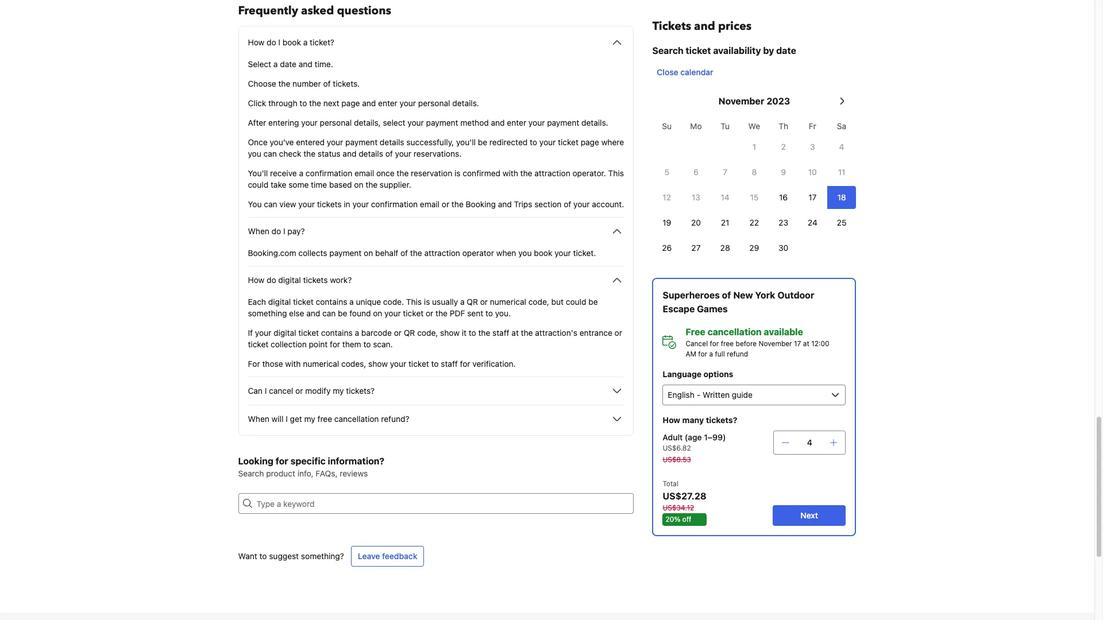 Task type: describe. For each thing, give the bounding box(es) containing it.
show inside if your digital ticket contains a barcode or qr code, show it to the staff at the attraction's entrance or ticket collection point for them to scan.
[[440, 328, 460, 338]]

and left trips
[[498, 199, 512, 209]]

some
[[289, 180, 309, 190]]

17 November 2023 checkbox
[[798, 186, 827, 209]]

pay?
[[288, 226, 305, 236]]

click
[[248, 98, 266, 108]]

13
[[692, 193, 700, 202]]

27 November 2023 checkbox
[[682, 237, 711, 260]]

a right select
[[273, 59, 278, 69]]

1 horizontal spatial email
[[420, 199, 440, 209]]

and up redirected
[[491, 118, 505, 128]]

view
[[279, 199, 296, 209]]

2 horizontal spatial be
[[589, 297, 598, 307]]

to down the barcode
[[363, 340, 371, 349]]

can i cancel or modify my tickets?
[[248, 386, 375, 396]]

4 November 2023 checkbox
[[827, 136, 857, 159]]

free
[[686, 327, 706, 337]]

language options
[[663, 370, 734, 379]]

20%
[[666, 515, 681, 524]]

17 inside free cancellation available cancel for free before november 17 at 12:00 am for a full refund
[[794, 340, 801, 348]]

when do i pay?
[[248, 226, 305, 236]]

for
[[248, 359, 260, 369]]

the up the through
[[278, 79, 290, 88]]

want
[[238, 552, 257, 561]]

next button
[[773, 506, 846, 526]]

when will i get my free cancellation refund?
[[248, 414, 409, 424]]

asked
[[301, 3, 334, 18]]

and left the time.
[[299, 59, 312, 69]]

unique
[[356, 297, 381, 307]]

ticket down if
[[248, 340, 269, 349]]

this inside you'll receive a confirmation email once the reservation is confirmed with the attraction operator. this could take some time based on the supplier.
[[608, 168, 624, 178]]

once
[[248, 137, 268, 147]]

reviews
[[340, 469, 368, 479]]

else
[[289, 309, 304, 318]]

1 vertical spatial attraction
[[424, 248, 460, 258]]

close
[[657, 67, 678, 77]]

how do i book a ticket? button
[[248, 36, 624, 49]]

contains inside if your digital ticket contains a barcode or qr code, show it to the staff at the attraction's entrance or ticket collection point for them to scan.
[[321, 328, 353, 338]]

1 November 2023 checkbox
[[740, 136, 769, 159]]

13 November 2023 checkbox
[[682, 186, 711, 209]]

choose the number of tickets.
[[248, 79, 360, 88]]

1 vertical spatial on
[[364, 248, 373, 258]]

to right want
[[259, 552, 267, 561]]

2 vertical spatial be
[[338, 309, 347, 318]]

suggest
[[269, 552, 299, 561]]

the down when do i pay? dropdown button
[[410, 248, 422, 258]]

7 November 2023 checkbox
[[711, 161, 740, 184]]

november inside free cancellation available cancel for free before november 17 at 12:00 am for a full refund
[[759, 340, 792, 348]]

1 horizontal spatial enter
[[507, 118, 526, 128]]

ticket up calendar
[[686, 45, 711, 56]]

how for how do digital tickets work?
[[248, 275, 265, 285]]

12:00
[[812, 340, 830, 348]]

1 horizontal spatial book
[[534, 248, 553, 258]]

take
[[271, 180, 286, 190]]

0 horizontal spatial numerical
[[303, 359, 339, 369]]

9 November 2023 checkbox
[[769, 161, 798, 184]]

method
[[460, 118, 489, 128]]

a up found
[[349, 297, 354, 307]]

a inside dropdown button
[[303, 37, 308, 47]]

and inside once you've entered your payment details successfully, you'll be redirected to your ticket page where you can check the status and details of your reservations.
[[343, 149, 357, 159]]

search inside looking for specific information? search product info, faqs, reviews
[[238, 469, 264, 479]]

where
[[601, 137, 624, 147]]

through
[[268, 98, 297, 108]]

cancel
[[686, 340, 708, 348]]

number
[[293, 79, 321, 88]]

can i cancel or modify my tickets? button
[[248, 384, 624, 398]]

free for cancellation
[[721, 340, 734, 348]]

click through to the next page and enter your personal details.
[[248, 98, 479, 108]]

select
[[383, 118, 405, 128]]

refund?
[[381, 414, 409, 424]]

how do i book a ticket? element
[[248, 49, 624, 210]]

29 November 2023 checkbox
[[740, 237, 769, 260]]

3
[[810, 142, 815, 152]]

18 November 2023 checkbox
[[827, 186, 857, 209]]

16
[[779, 193, 788, 202]]

7
[[723, 167, 728, 177]]

free cancellation available cancel for free before november 17 at 12:00 am for a full refund
[[686, 327, 830, 359]]

is for this
[[424, 297, 430, 307]]

behalf
[[375, 248, 398, 258]]

0 vertical spatial november
[[719, 96, 765, 106]]

total
[[663, 480, 679, 488]]

options
[[704, 370, 734, 379]]

27
[[692, 243, 701, 253]]

the left booking
[[452, 199, 464, 209]]

leave feedback
[[358, 552, 417, 561]]

tickets inside how do digital tickets work? dropdown button
[[303, 275, 328, 285]]

11 November 2023 checkbox
[[827, 161, 857, 184]]

supplier.
[[380, 180, 411, 190]]

the down the once
[[366, 180, 378, 190]]

26
[[662, 243, 672, 253]]

is for reservation
[[455, 168, 461, 178]]

calendar
[[681, 67, 714, 77]]

how do digital tickets work? button
[[248, 274, 624, 287]]

trips
[[514, 199, 532, 209]]

1 vertical spatial details
[[359, 149, 383, 159]]

could inside you'll receive a confirmation email once the reservation is confirmed with the attraction operator. this could take some time based on the supplier.
[[248, 180, 268, 190]]

or right the barcode
[[394, 328, 402, 338]]

10
[[808, 167, 817, 177]]

at inside if your digital ticket contains a barcode or qr code, show it to the staff at the attraction's entrance or ticket collection point for them to scan.
[[512, 328, 519, 338]]

when
[[496, 248, 516, 258]]

time
[[311, 180, 327, 190]]

0 horizontal spatial staff
[[441, 359, 458, 369]]

i right can
[[265, 386, 267, 396]]

of right behalf
[[401, 248, 408, 258]]

23 November 2023 checkbox
[[769, 211, 798, 234]]

1 vertical spatial details.
[[582, 118, 608, 128]]

to down choose the number of tickets.
[[300, 98, 307, 108]]

payment up the work?
[[329, 248, 362, 258]]

1–99)
[[704, 433, 726, 442]]

8 November 2023 checkbox
[[740, 161, 769, 184]]

payment up successfully,
[[426, 118, 458, 128]]

faqs,
[[316, 469, 338, 479]]

su
[[662, 121, 672, 131]]

for those with numerical codes, show your ticket to staff for verification.
[[248, 359, 516, 369]]

info,
[[298, 469, 314, 479]]

i for get
[[286, 414, 288, 424]]

free for will
[[318, 414, 332, 424]]

1
[[753, 142, 756, 152]]

24 November 2023 checkbox
[[798, 211, 827, 234]]

my inside the can i cancel or modify my tickets? dropdown button
[[333, 386, 344, 396]]

tu
[[721, 121, 730, 131]]

and up "details," at the top left of the page
[[362, 98, 376, 108]]

close calendar button
[[652, 62, 718, 83]]

cancellation inside free cancellation available cancel for free before november 17 at 12:00 am for a full refund
[[708, 327, 762, 337]]

can inside "each digital ticket contains a unique code. this is usually a qr or numerical code, but could be something else and can be found on your ticket or the pdf sent to you."
[[322, 309, 336, 318]]

or right the entrance
[[615, 328, 622, 338]]

25 November 2023 checkbox
[[827, 211, 857, 234]]

you'll receive a confirmation email once the reservation is confirmed with the attraction operator. this could take some time based on the supplier.
[[248, 168, 624, 190]]

and left prices
[[694, 18, 715, 34]]

the left the attraction's
[[521, 328, 533, 338]]

on inside "each digital ticket contains a unique code. this is usually a qr or numerical code, but could be something else and can be found on your ticket or the pdf sent to you."
[[373, 309, 382, 318]]

us$34.12
[[663, 504, 694, 513]]

how for how many tickets?
[[663, 415, 680, 425]]

at inside free cancellation available cancel for free before november 17 at 12:00 am for a full refund
[[803, 340, 810, 348]]

your inside if your digital ticket contains a barcode or qr code, show it to the staff at the attraction's entrance or ticket collection point for them to scan.
[[255, 328, 271, 338]]

email inside you'll receive a confirmation email once the reservation is confirmed with the attraction operator. this could take some time based on the supplier.
[[355, 168, 374, 178]]

leave feedback button
[[351, 546, 424, 567]]

once you've entered your payment details successfully, you'll be redirected to your ticket page where you can check the status and details of your reservations.
[[248, 137, 624, 159]]

0 vertical spatial details.
[[452, 98, 479, 108]]

adult (age 1–99) us$6.82
[[663, 433, 726, 453]]

something?
[[301, 552, 344, 561]]

do for book
[[267, 37, 276, 47]]

of left tickets.
[[323, 79, 331, 88]]

ticket.
[[573, 248, 596, 258]]

or inside how do i book a ticket? element
[[442, 199, 449, 209]]

a up pdf on the left of page
[[460, 297, 465, 307]]

status
[[318, 149, 341, 159]]

28
[[720, 243, 730, 253]]

0 vertical spatial details
[[380, 137, 404, 147]]

booking.com collects payment on behalf of the attraction operator when you book your ticket.
[[248, 248, 596, 258]]

1 horizontal spatial personal
[[418, 98, 450, 108]]

with inside how do digital tickets work? element
[[285, 359, 301, 369]]

to inside "each digital ticket contains a unique code. this is usually a qr or numerical code, but could be something else and can be found on your ticket or the pdf sent to you."
[[486, 309, 493, 318]]

next
[[801, 511, 818, 521]]

for right am
[[698, 350, 707, 359]]

prices
[[718, 18, 752, 34]]

be inside once you've entered your payment details successfully, you'll be redirected to your ticket page where you can check the status and details of your reservations.
[[478, 137, 487, 147]]

digital inside "each digital ticket contains a unique code. this is usually a qr or numerical code, but could be something else and can be found on your ticket or the pdf sent to you."
[[268, 297, 291, 307]]

tickets and prices
[[652, 18, 752, 34]]

how do digital tickets work? element
[[248, 287, 624, 370]]

them
[[342, 340, 361, 349]]

receive
[[270, 168, 297, 178]]

17 inside option
[[809, 193, 817, 202]]

2 November 2023 checkbox
[[769, 136, 798, 159]]

confirmation inside you'll receive a confirmation email once the reservation is confirmed with the attraction operator. this could take some time based on the supplier.
[[306, 168, 352, 178]]

ticket up else
[[293, 297, 314, 307]]

payment up operator.
[[547, 118, 579, 128]]

information?
[[328, 456, 384, 467]]

time.
[[315, 59, 333, 69]]

am
[[686, 350, 696, 359]]

if
[[248, 328, 253, 338]]

each
[[248, 297, 266, 307]]

for up full at bottom right
[[710, 340, 719, 348]]

page inside once you've entered your payment details successfully, you'll be redirected to your ticket page where you can check the status and details of your reservations.
[[581, 137, 599, 147]]

product
[[266, 469, 295, 479]]

grid containing su
[[652, 115, 857, 260]]

it
[[462, 328, 467, 338]]

looking for specific information? search product info, faqs, reviews
[[238, 456, 384, 479]]

you'll
[[248, 168, 268, 178]]

19
[[663, 218, 671, 228]]



Task type: locate. For each thing, give the bounding box(es) containing it.
20 November 2023 checkbox
[[682, 211, 711, 234]]

22 November 2023 checkbox
[[740, 211, 769, 234]]

0 vertical spatial how
[[248, 37, 265, 47]]

1 vertical spatial qr
[[404, 328, 415, 338]]

how up select
[[248, 37, 265, 47]]

date down how do i book a ticket? on the left
[[280, 59, 297, 69]]

0 vertical spatial enter
[[378, 98, 398, 108]]

28 November 2023 checkbox
[[711, 237, 740, 260]]

to inside once you've entered your payment details successfully, you'll be redirected to your ticket page where you can check the status and details of your reservations.
[[530, 137, 537, 147]]

page left where
[[581, 137, 599, 147]]

0 vertical spatial personal
[[418, 98, 450, 108]]

once
[[376, 168, 395, 178]]

0 horizontal spatial 4
[[807, 438, 813, 448]]

i for book
[[278, 37, 280, 47]]

my inside the when will i get my free cancellation refund? dropdown button
[[304, 414, 315, 424]]

1 vertical spatial staff
[[441, 359, 458, 369]]

2 vertical spatial can
[[322, 309, 336, 318]]

0 horizontal spatial could
[[248, 180, 268, 190]]

16 November 2023 checkbox
[[769, 186, 798, 209]]

tickets left the work?
[[303, 275, 328, 285]]

1 horizontal spatial date
[[776, 45, 796, 56]]

0 vertical spatial digital
[[278, 275, 301, 285]]

enter
[[378, 98, 398, 108], [507, 118, 526, 128]]

23
[[779, 218, 788, 228]]

search down looking
[[238, 469, 264, 479]]

can inside once you've entered your payment details successfully, you'll be redirected to your ticket page where you can check the status and details of your reservations.
[[264, 149, 277, 159]]

1 vertical spatial with
[[285, 359, 301, 369]]

when
[[248, 226, 269, 236], [248, 414, 269, 424]]

0 vertical spatial be
[[478, 137, 487, 147]]

0 horizontal spatial page
[[342, 98, 360, 108]]

1 horizontal spatial tickets?
[[706, 415, 737, 425]]

1 horizontal spatial my
[[333, 386, 344, 396]]

qr up sent
[[467, 297, 478, 307]]

1 horizontal spatial search
[[652, 45, 684, 56]]

cancellation up before
[[708, 327, 762, 337]]

0 vertical spatial could
[[248, 180, 268, 190]]

is
[[455, 168, 461, 178], [424, 297, 430, 307]]

0 vertical spatial can
[[264, 149, 277, 159]]

0 horizontal spatial show
[[368, 359, 388, 369]]

1 vertical spatial confirmation
[[371, 199, 418, 209]]

tickets.
[[333, 79, 360, 88]]

get
[[290, 414, 302, 424]]

is inside you'll receive a confirmation email once the reservation is confirmed with the attraction operator. this could take some time based on the supplier.
[[455, 168, 461, 178]]

tickets?
[[346, 386, 375, 396], [706, 415, 737, 425]]

redirected
[[490, 137, 528, 147]]

1 horizontal spatial 4
[[839, 142, 844, 152]]

the inside once you've entered your payment details successfully, you'll be redirected to your ticket page where you can check the status and details of your reservations.
[[304, 149, 316, 159]]

0 horizontal spatial attraction
[[424, 248, 460, 258]]

of inside once you've entered your payment details successfully, you'll be redirected to your ticket page where you can check the status and details of your reservations.
[[385, 149, 393, 159]]

1 when from the top
[[248, 226, 269, 236]]

a up them
[[355, 328, 359, 338]]

you'll
[[456, 137, 476, 147]]

page right next
[[342, 98, 360, 108]]

12 November 2023 checkbox
[[652, 186, 682, 209]]

do for tickets
[[267, 275, 276, 285]]

code, left but
[[529, 297, 549, 307]]

1 vertical spatial search
[[238, 469, 264, 479]]

the down the usually
[[436, 309, 448, 318]]

pdf
[[450, 309, 465, 318]]

to right redirected
[[530, 137, 537, 147]]

for right point
[[330, 340, 340, 349]]

you right the when
[[518, 248, 532, 258]]

3 November 2023 checkbox
[[798, 136, 827, 159]]

digital
[[278, 275, 301, 285], [268, 297, 291, 307], [274, 328, 296, 338]]

0 horizontal spatial book
[[283, 37, 301, 47]]

1 vertical spatial email
[[420, 199, 440, 209]]

1 horizontal spatial qr
[[467, 297, 478, 307]]

0 vertical spatial with
[[503, 168, 518, 178]]

you can view your tickets in your confirmation email or the booking and trips section of your account.
[[248, 199, 624, 209]]

staff
[[493, 328, 509, 338], [441, 359, 458, 369]]

0 vertical spatial date
[[776, 45, 796, 56]]

2 vertical spatial do
[[267, 275, 276, 285]]

26 November 2023 checkbox
[[652, 237, 682, 260]]

0 horizontal spatial 17
[[794, 340, 801, 348]]

a inside if your digital ticket contains a barcode or qr code, show it to the staff at the attraction's entrance or ticket collection point for them to scan.
[[355, 328, 359, 338]]

how do i book a ticket?
[[248, 37, 334, 47]]

usually
[[432, 297, 458, 307]]

ticket down code.
[[403, 309, 424, 318]]

date
[[776, 45, 796, 56], [280, 59, 297, 69]]

10 November 2023 checkbox
[[798, 161, 827, 184]]

entered
[[296, 137, 325, 147]]

digital inside dropdown button
[[278, 275, 301, 285]]

close calendar
[[657, 67, 714, 77]]

1 horizontal spatial confirmation
[[371, 199, 418, 209]]

to left you.
[[486, 309, 493, 318]]

can left found
[[322, 309, 336, 318]]

of left new
[[722, 290, 731, 301]]

1 vertical spatial date
[[280, 59, 297, 69]]

1 horizontal spatial page
[[581, 137, 599, 147]]

with right confirmed
[[503, 168, 518, 178]]

1 horizontal spatial be
[[478, 137, 487, 147]]

or up sent
[[480, 297, 488, 307]]

on left behalf
[[364, 248, 373, 258]]

2 vertical spatial digital
[[274, 328, 296, 338]]

cancellation left refund?
[[334, 414, 379, 424]]

operator
[[462, 248, 494, 258]]

email left the once
[[355, 168, 374, 178]]

qr inside "each digital ticket contains a unique code. this is usually a qr or numerical code, but could be something else and can be found on your ticket or the pdf sent to you."
[[467, 297, 478, 307]]

with inside you'll receive a confirmation email once the reservation is confirmed with the attraction operator. this could take some time based on the supplier.
[[503, 168, 518, 178]]

after
[[248, 118, 266, 128]]

to down if your digital ticket contains a barcode or qr code, show it to the staff at the attraction's entrance or ticket collection point for them to scan.
[[431, 359, 439, 369]]

i up select a date and time. at the left top
[[278, 37, 280, 47]]

the right the it
[[478, 328, 490, 338]]

your
[[400, 98, 416, 108], [301, 118, 318, 128], [408, 118, 424, 128], [529, 118, 545, 128], [327, 137, 343, 147], [539, 137, 556, 147], [395, 149, 411, 159], [298, 199, 315, 209], [353, 199, 369, 209], [574, 199, 590, 209], [555, 248, 571, 258], [385, 309, 401, 318], [255, 328, 271, 338], [390, 359, 406, 369]]

show left the it
[[440, 328, 460, 338]]

1 horizontal spatial is
[[455, 168, 461, 178]]

1 horizontal spatial this
[[608, 168, 624, 178]]

0 vertical spatial show
[[440, 328, 460, 338]]

code,
[[529, 297, 549, 307], [417, 328, 438, 338]]

staff down you.
[[493, 328, 509, 338]]

1 vertical spatial show
[[368, 359, 388, 369]]

0 vertical spatial on
[[354, 180, 363, 190]]

looking
[[238, 456, 273, 467]]

details down the select
[[380, 137, 404, 147]]

1 vertical spatial enter
[[507, 118, 526, 128]]

free inside dropdown button
[[318, 414, 332, 424]]

full
[[715, 350, 725, 359]]

Type a keyword field
[[252, 494, 634, 514]]

a inside free cancellation available cancel for free before november 17 at 12:00 am for a full refund
[[709, 350, 713, 359]]

17
[[809, 193, 817, 202], [794, 340, 801, 348]]

1 vertical spatial can
[[264, 199, 277, 209]]

refund
[[727, 350, 748, 359]]

based
[[329, 180, 352, 190]]

1 vertical spatial code,
[[417, 328, 438, 338]]

tickets inside how do i book a ticket? element
[[317, 199, 342, 209]]

1 horizontal spatial show
[[440, 328, 460, 338]]

be right "you'll"
[[478, 137, 487, 147]]

1 horizontal spatial details.
[[582, 118, 608, 128]]

is left the usually
[[424, 297, 430, 307]]

0 horizontal spatial my
[[304, 414, 315, 424]]

this right code.
[[406, 297, 422, 307]]

collects
[[298, 248, 327, 258]]

enter up the select
[[378, 98, 398, 108]]

contains inside "each digital ticket contains a unique code. this is usually a qr or numerical code, but could be something else and can be found on your ticket or the pdf sent to you."
[[316, 297, 347, 307]]

sent
[[467, 309, 483, 318]]

1 vertical spatial november
[[759, 340, 792, 348]]

date inside how do i book a ticket? element
[[280, 59, 297, 69]]

1 vertical spatial is
[[424, 297, 430, 307]]

personal down next
[[320, 118, 352, 128]]

entrance
[[580, 328, 612, 338]]

a left ticket?
[[303, 37, 308, 47]]

successfully,
[[407, 137, 454, 147]]

at left 12:00
[[803, 340, 810, 348]]

i for pay?
[[283, 226, 285, 236]]

your inside "each digital ticket contains a unique code. this is usually a qr or numerical code, but could be something else and can be found on your ticket or the pdf sent to you."
[[385, 309, 401, 318]]

the up trips
[[520, 168, 532, 178]]

30 November 2023 checkbox
[[769, 237, 798, 260]]

how up each
[[248, 275, 265, 285]]

5 November 2023 checkbox
[[652, 161, 682, 184]]

0 vertical spatial this
[[608, 168, 624, 178]]

codes,
[[341, 359, 366, 369]]

for inside if your digital ticket contains a barcode or qr code, show it to the staff at the attraction's entrance or ticket collection point for them to scan.
[[330, 340, 340, 349]]

0 horizontal spatial tickets?
[[346, 386, 375, 396]]

1 vertical spatial tickets
[[303, 275, 328, 285]]

17 down available
[[794, 340, 801, 348]]

the left next
[[309, 98, 321, 108]]

can
[[248, 386, 263, 396]]

for left verification.
[[460, 359, 470, 369]]

those
[[262, 359, 283, 369]]

sa
[[837, 121, 847, 131]]

1 vertical spatial book
[[534, 248, 553, 258]]

show down scan.
[[368, 359, 388, 369]]

book inside dropdown button
[[283, 37, 301, 47]]

8
[[752, 167, 757, 177]]

0 horizontal spatial search
[[238, 469, 264, 479]]

0 horizontal spatial this
[[406, 297, 422, 307]]

0 horizontal spatial cancellation
[[334, 414, 379, 424]]

payment inside once you've entered your payment details successfully, you'll be redirected to your ticket page where you can check the status and details of your reservations.
[[345, 137, 378, 147]]

1 vertical spatial tickets?
[[706, 415, 737, 425]]

enter up redirected
[[507, 118, 526, 128]]

details. up method
[[452, 98, 479, 108]]

1 horizontal spatial cancellation
[[708, 327, 762, 337]]

21 November 2023 checkbox
[[711, 211, 740, 234]]

code, down "each digital ticket contains a unique code. this is usually a qr or numerical code, but could be something else and can be found on your ticket or the pdf sent to you."
[[417, 328, 438, 338]]

the inside "each digital ticket contains a unique code. this is usually a qr or numerical code, but could be something else and can be found on your ticket or the pdf sent to you."
[[436, 309, 448, 318]]

0 horizontal spatial you
[[248, 149, 261, 159]]

0 vertical spatial tickets?
[[346, 386, 375, 396]]

digital for do
[[278, 275, 301, 285]]

confirmation down supplier.
[[371, 199, 418, 209]]

1 horizontal spatial you
[[518, 248, 532, 258]]

i right will
[[286, 414, 288, 424]]

select a date and time.
[[248, 59, 333, 69]]

2 when from the top
[[248, 414, 269, 424]]

th
[[779, 121, 788, 131]]

14
[[721, 193, 730, 202]]

0 horizontal spatial is
[[424, 297, 430, 307]]

29
[[750, 243, 759, 253]]

or inside the can i cancel or modify my tickets? dropdown button
[[295, 386, 303, 396]]

1 horizontal spatial could
[[566, 297, 586, 307]]

free up full at bottom right
[[721, 340, 734, 348]]

1 horizontal spatial with
[[503, 168, 518, 178]]

0 vertical spatial you
[[248, 149, 261, 159]]

do for pay?
[[272, 226, 281, 236]]

tickets? inside dropdown button
[[346, 386, 375, 396]]

work?
[[330, 275, 352, 285]]

ticket down if your digital ticket contains a barcode or qr code, show it to the staff at the attraction's entrance or ticket collection point for them to scan.
[[409, 359, 429, 369]]

0 vertical spatial book
[[283, 37, 301, 47]]

you inside once you've entered your payment details successfully, you'll be redirected to your ticket page where you can check the status and details of your reservations.
[[248, 149, 261, 159]]

0 horizontal spatial be
[[338, 309, 347, 318]]

ticket inside once you've entered your payment details successfully, you'll be redirected to your ticket page where you can check the status and details of your reservations.
[[558, 137, 579, 147]]

numerical inside "each digital ticket contains a unique code. this is usually a qr or numerical code, but could be something else and can be found on your ticket or the pdf sent to you."
[[490, 297, 526, 307]]

0 vertical spatial at
[[512, 328, 519, 338]]

operator.
[[573, 168, 606, 178]]

on inside you'll receive a confirmation email once the reservation is confirmed with the attraction operator. this could take some time based on the supplier.
[[354, 180, 363, 190]]

off
[[682, 515, 692, 524]]

1 horizontal spatial code,
[[529, 297, 549, 307]]

will
[[272, 414, 284, 424]]

free inside free cancellation available cancel for free before november 17 at 12:00 am for a full refund
[[721, 340, 734, 348]]

1 vertical spatial my
[[304, 414, 315, 424]]

to
[[300, 98, 307, 108], [530, 137, 537, 147], [486, 309, 493, 318], [469, 328, 476, 338], [363, 340, 371, 349], [431, 359, 439, 369], [259, 552, 267, 561]]

ticket up point
[[298, 328, 319, 338]]

contains down the work?
[[316, 297, 347, 307]]

could
[[248, 180, 268, 190], [566, 297, 586, 307]]

us$6.82
[[663, 444, 691, 453]]

0 horizontal spatial enter
[[378, 98, 398, 108]]

my
[[333, 386, 344, 396], [304, 414, 315, 424]]

0 vertical spatial attraction
[[535, 168, 570, 178]]

code.
[[383, 297, 404, 307]]

0 vertical spatial staff
[[493, 328, 509, 338]]

you
[[248, 199, 262, 209]]

mo
[[690, 121, 702, 131]]

0 vertical spatial 4
[[839, 142, 844, 152]]

this
[[608, 168, 624, 178], [406, 297, 422, 307]]

availability
[[713, 45, 761, 56]]

1 horizontal spatial numerical
[[490, 297, 526, 307]]

to right the it
[[469, 328, 476, 338]]

15
[[750, 193, 759, 202]]

18 cell
[[827, 184, 857, 209]]

section
[[535, 199, 562, 209]]

or down the usually
[[426, 309, 433, 318]]

0 vertical spatial do
[[267, 37, 276, 47]]

qr down "each digital ticket contains a unique code. this is usually a qr or numerical code, but could be something else and can be found on your ticket or the pdf sent to you."
[[404, 328, 415, 338]]

after entering your personal details, select your payment method and enter your payment details.
[[248, 118, 608, 128]]

is inside "each digital ticket contains a unique code. this is usually a qr or numerical code, but could be something else and can be found on your ticket or the pdf sent to you."
[[424, 297, 430, 307]]

grid
[[652, 115, 857, 260]]

14 November 2023 checkbox
[[711, 186, 740, 209]]

attraction
[[535, 168, 570, 178], [424, 248, 460, 258]]

personal up after entering your personal details, select your payment method and enter your payment details.
[[418, 98, 450, 108]]

21
[[721, 218, 730, 228]]

ticket up operator.
[[558, 137, 579, 147]]

november 2023
[[719, 96, 790, 106]]

0 vertical spatial page
[[342, 98, 360, 108]]

digital down booking.com
[[278, 275, 301, 285]]

i
[[278, 37, 280, 47], [283, 226, 285, 236], [265, 386, 267, 396], [286, 414, 288, 424]]

when for when will i get my free cancellation refund?
[[248, 414, 269, 424]]

0 vertical spatial cancellation
[[708, 327, 762, 337]]

do inside dropdown button
[[272, 226, 281, 236]]

how for how do i book a ticket?
[[248, 37, 265, 47]]

code, inside if your digital ticket contains a barcode or qr code, show it to the staff at the attraction's entrance or ticket collection point for them to scan.
[[417, 328, 438, 338]]

code, inside "each digital ticket contains a unique code. this is usually a qr or numerical code, but could be something else and can be found on your ticket or the pdf sent to you."
[[529, 297, 549, 307]]

my right 'get'
[[304, 414, 315, 424]]

november down available
[[759, 340, 792, 348]]

0 horizontal spatial qr
[[404, 328, 415, 338]]

free right 'get'
[[318, 414, 332, 424]]

15 November 2023 checkbox
[[740, 186, 769, 209]]

0 vertical spatial confirmation
[[306, 168, 352, 178]]

of right section
[[564, 199, 571, 209]]

each digital ticket contains a unique code. this is usually a qr or numerical code, but could be something else and can be found on your ticket or the pdf sent to you.
[[248, 297, 598, 318]]

attraction inside you'll receive a confirmation email once the reservation is confirmed with the attraction operator. this could take some time based on the supplier.
[[535, 168, 570, 178]]

for
[[330, 340, 340, 349], [710, 340, 719, 348], [698, 350, 707, 359], [460, 359, 470, 369], [276, 456, 288, 467]]

tickets left in
[[317, 199, 342, 209]]

6 November 2023 checkbox
[[682, 161, 711, 184]]

1 vertical spatial you
[[518, 248, 532, 258]]

payment down "details," at the top left of the page
[[345, 137, 378, 147]]

you.
[[495, 309, 511, 318]]

how do digital tickets work?
[[248, 275, 352, 285]]

when will i get my free cancellation refund? button
[[248, 413, 624, 426]]

for inside looking for specific information? search product info, faqs, reviews
[[276, 456, 288, 467]]

4
[[839, 142, 844, 152], [807, 438, 813, 448]]

games
[[697, 304, 728, 314]]

staff inside if your digital ticket contains a barcode or qr code, show it to the staff at the attraction's entrance or ticket collection point for them to scan.
[[493, 328, 509, 338]]

digital inside if your digital ticket contains a barcode or qr code, show it to the staff at the attraction's entrance or ticket collection point for them to scan.
[[274, 328, 296, 338]]

when for when do i pay?
[[248, 226, 269, 236]]

1 vertical spatial do
[[272, 226, 281, 236]]

in
[[344, 199, 350, 209]]

and inside "each digital ticket contains a unique code. this is usually a qr or numerical code, but could be something else and can be found on your ticket or the pdf sent to you."
[[306, 309, 320, 318]]

booking
[[466, 199, 496, 209]]

when left will
[[248, 414, 269, 424]]

this right operator.
[[608, 168, 624, 178]]

19 November 2023 checkbox
[[652, 211, 682, 234]]

this inside "each digital ticket contains a unique code. this is usually a qr or numerical code, but could be something else and can be found on your ticket or the pdf sent to you."
[[406, 297, 422, 307]]

0 vertical spatial numerical
[[490, 297, 526, 307]]

or down you'll receive a confirmation email once the reservation is confirmed with the attraction operator. this could take some time based on the supplier. at top
[[442, 199, 449, 209]]

a up some
[[299, 168, 303, 178]]

do down booking.com
[[267, 275, 276, 285]]

search up close
[[652, 45, 684, 56]]

digital up collection
[[274, 328, 296, 338]]

the up supplier.
[[397, 168, 409, 178]]

do
[[267, 37, 276, 47], [272, 226, 281, 236], [267, 275, 276, 285]]

1 horizontal spatial at
[[803, 340, 810, 348]]

qr inside if your digital ticket contains a barcode or qr code, show it to the staff at the attraction's entrance or ticket collection point for them to scan.
[[404, 328, 415, 338]]

17 down 10 checkbox
[[809, 193, 817, 202]]

with down collection
[[285, 359, 301, 369]]

staff down if your digital ticket contains a barcode or qr code, show it to the staff at the attraction's entrance or ticket collection point for them to scan.
[[441, 359, 458, 369]]

0 vertical spatial 17
[[809, 193, 817, 202]]

could inside "each digital ticket contains a unique code. this is usually a qr or numerical code, but could be something else and can be found on your ticket or the pdf sent to you."
[[566, 297, 586, 307]]

november up the we
[[719, 96, 765, 106]]

a inside you'll receive a confirmation email once the reservation is confirmed with the attraction operator. this could take some time based on the supplier.
[[299, 168, 303, 178]]

at up verification.
[[512, 328, 519, 338]]

22
[[750, 218, 759, 228]]

11
[[838, 167, 846, 177]]

digital for your
[[274, 328, 296, 338]]

1 vertical spatial at
[[803, 340, 810, 348]]

1 vertical spatial numerical
[[303, 359, 339, 369]]

of inside superheroes of new york outdoor escape games
[[722, 290, 731, 301]]

2 vertical spatial how
[[663, 415, 680, 425]]

for up product
[[276, 456, 288, 467]]

frequently asked questions
[[238, 3, 391, 18]]

1 vertical spatial personal
[[320, 118, 352, 128]]

my right modify
[[333, 386, 344, 396]]

1 vertical spatial 17
[[794, 340, 801, 348]]

date right by
[[776, 45, 796, 56]]

collection
[[271, 340, 307, 349]]

4 inside option
[[839, 142, 844, 152]]

0 horizontal spatial email
[[355, 168, 374, 178]]

tickets? down codes,
[[346, 386, 375, 396]]

cancellation inside dropdown button
[[334, 414, 379, 424]]



Task type: vqa. For each thing, say whether or not it's contained in the screenshot.
the topmost 2 ×
no



